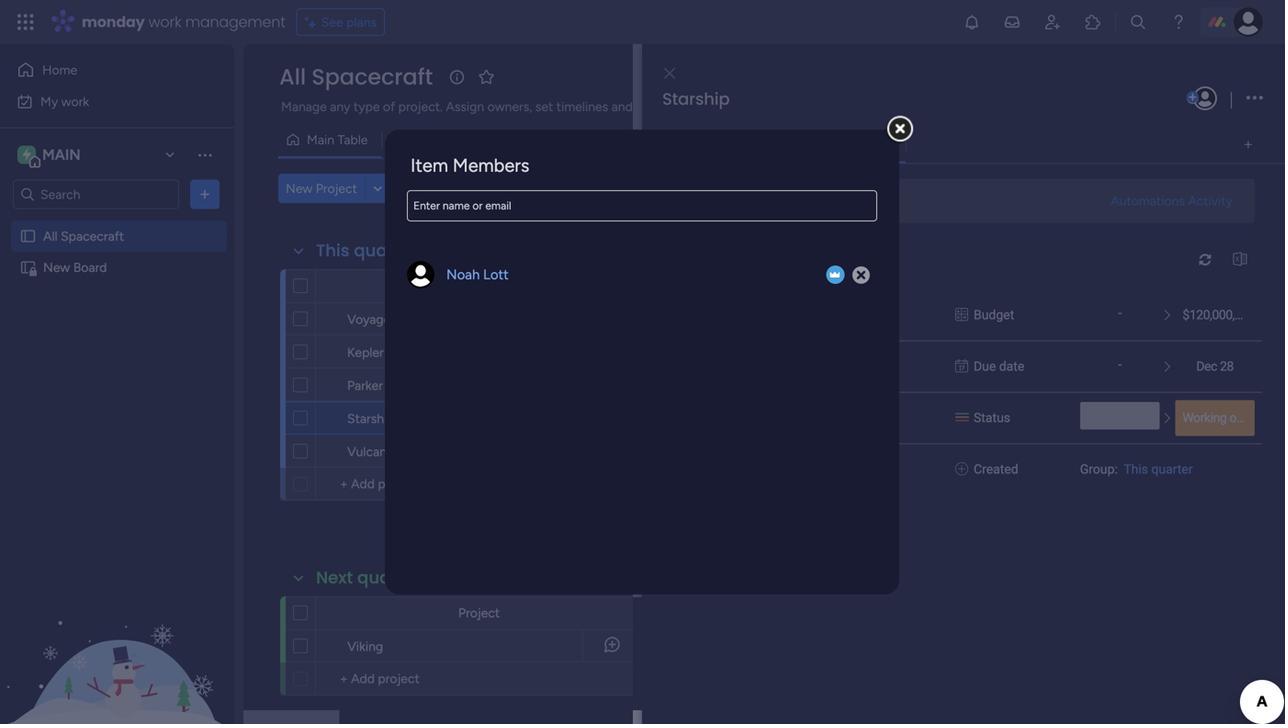 Task type: vqa. For each thing, say whether or not it's contained in the screenshot.
updates / 1 BUTTON
no



Task type: describe. For each thing, give the bounding box(es) containing it.
my
[[40, 94, 58, 109]]

workspace selection element
[[17, 144, 83, 168]]

work for my
[[61, 94, 89, 109]]

refresh image
[[1191, 253, 1220, 267]]

workspace image
[[22, 145, 31, 165]]

1 of from the left
[[383, 99, 395, 114]]

parker
[[347, 378, 383, 393]]

timelines
[[557, 99, 609, 114]]

list box containing budget
[[665, 289, 1263, 495]]

manage
[[281, 99, 327, 114]]

project for next quarter
[[459, 605, 500, 621]]

project
[[782, 99, 824, 114]]

lott
[[483, 266, 509, 283]]

my work
[[40, 94, 89, 109]]

export to excel image
[[1226, 253, 1255, 267]]

type
[[354, 99, 380, 114]]

Enter name or email text field
[[407, 190, 878, 221]]

see plans
[[321, 14, 377, 30]]

management
[[185, 11, 286, 32]]

filter button
[[577, 174, 664, 203]]

next
[[316, 566, 353, 590]]

on
[[1230, 410, 1244, 425]]

budget
[[974, 307, 1015, 323]]

new project
[[286, 181, 357, 196]]

1 vertical spatial activity
[[1189, 193, 1233, 209]]

date
[[1000, 359, 1025, 374]]

main button
[[13, 139, 183, 170]]

Next quarter field
[[312, 566, 425, 590]]

my work button
[[11, 87, 198, 116]]

list box containing all spacecraft
[[0, 217, 234, 531]]

automations activity
[[1111, 193, 1233, 209]]

assign
[[446, 99, 484, 114]]

next quarter
[[316, 566, 420, 590]]

dec
[[1197, 359, 1218, 374]]

add to favorites image
[[477, 68, 496, 86]]

any
[[330, 99, 351, 114]]

owners,
[[488, 99, 532, 114]]

1 horizontal spatial noah lott image
[[1234, 7, 1264, 37]]

notifications image
[[963, 13, 981, 31]]

Search in workspace field
[[39, 184, 153, 205]]

group:
[[1081, 462, 1118, 477]]

28
[[1221, 359, 1234, 374]]

it
[[1247, 410, 1253, 425]]

noah lott link
[[447, 266, 509, 283]]

lottie animation image
[[0, 539, 234, 724]]

plans
[[346, 14, 377, 30]]

All Spacecraft field
[[275, 62, 438, 92]]

stands.
[[827, 99, 868, 114]]

noah lott
[[447, 266, 509, 283]]

all spacecraft inside "list box"
[[43, 228, 124, 244]]

search everything image
[[1129, 13, 1148, 31]]

show board description image
[[446, 68, 468, 86]]

public board image
[[19, 227, 37, 245]]

manage any type of project. assign owners, set timelines and keep track of where your project stands.
[[281, 99, 868, 114]]

help image
[[1170, 13, 1188, 31]]

new project button
[[278, 174, 365, 203]]

members
[[453, 154, 530, 176]]

Search field
[[427, 176, 482, 201]]

close image
[[664, 67, 675, 80]]

monday
[[82, 11, 145, 32]]

select product image
[[17, 13, 35, 31]]

quarter inside "list box"
[[1152, 462, 1193, 477]]

keep
[[636, 99, 664, 114]]

angle down image
[[374, 181, 382, 195]]

gantt button
[[382, 125, 443, 154]]

$120,000,000
[[1183, 307, 1256, 323]]

table
[[338, 132, 368, 147]]

apps image
[[1084, 13, 1103, 31]]

invite members image
[[1044, 13, 1062, 31]]

1 horizontal spatial all
[[279, 62, 306, 92]]

set
[[536, 99, 554, 114]]

item
[[411, 154, 448, 176]]

noah
[[447, 266, 480, 283]]

this inside "field"
[[316, 239, 350, 262]]

monday work management
[[82, 11, 286, 32]]

1 vertical spatial noah lott image
[[1194, 86, 1218, 110]]

person
[[522, 181, 561, 196]]

working on it
[[1183, 410, 1253, 425]]

this quarter
[[316, 239, 417, 262]]

dec 28
[[1197, 359, 1234, 374]]

track
[[667, 99, 696, 114]]

quarter for next quarter
[[357, 566, 420, 590]]



Task type: locate. For each thing, give the bounding box(es) containing it.
1 horizontal spatial list box
[[665, 289, 1263, 495]]

of
[[383, 99, 395, 114], [699, 99, 711, 114]]

all spacecraft up type
[[279, 62, 433, 92]]

viking
[[347, 639, 383, 654]]

1 vertical spatial project
[[459, 278, 500, 294]]

quarter down working
[[1152, 462, 1193, 477]]

spacecraft
[[312, 62, 433, 92], [61, 228, 124, 244]]

vulcan
[[347, 444, 387, 459]]

item members
[[411, 154, 530, 176]]

0 horizontal spatial new
[[43, 260, 70, 275]]

0 vertical spatial quarter
[[354, 239, 417, 262]]

0 horizontal spatial noah lott image
[[1194, 86, 1218, 110]]

0 vertical spatial project
[[316, 181, 357, 196]]

0 vertical spatial spacecraft
[[312, 62, 433, 92]]

home button
[[11, 55, 198, 85]]

automations activity button
[[1104, 186, 1241, 216]]

all inside "list box"
[[43, 228, 58, 244]]

work right monday
[[148, 11, 182, 32]]

noah lott image
[[1234, 7, 1264, 37], [1194, 86, 1218, 110]]

spacecraft up type
[[312, 62, 433, 92]]

1 horizontal spatial this
[[1124, 462, 1149, 477]]

0 horizontal spatial all spacecraft
[[43, 228, 124, 244]]

new for new board
[[43, 260, 70, 275]]

see
[[321, 14, 343, 30]]

main table
[[307, 132, 368, 147]]

automations
[[1111, 193, 1185, 209]]

quarter
[[354, 239, 417, 262], [1152, 462, 1193, 477], [357, 566, 420, 590]]

activity
[[823, 137, 867, 153], [1189, 193, 1233, 209]]

main
[[307, 132, 335, 147]]

home
[[42, 62, 77, 78]]

list box
[[0, 217, 234, 531], [665, 289, 1263, 495]]

spacecraft up board
[[61, 228, 124, 244]]

0 horizontal spatial starship
[[347, 411, 395, 426]]

manage any type of project. assign owners, set timelines and keep track of where your project stands. button
[[278, 96, 896, 118]]

0 horizontal spatial list box
[[0, 217, 234, 531]]

quarter inside field
[[357, 566, 420, 590]]

all
[[279, 62, 306, 92], [43, 228, 58, 244]]

new right "private board" image
[[43, 260, 70, 275]]

new inside button
[[286, 181, 313, 196]]

activity left log
[[823, 137, 867, 153]]

1 horizontal spatial new
[[286, 181, 313, 196]]

0 vertical spatial all spacecraft
[[279, 62, 433, 92]]

0 vertical spatial all
[[279, 62, 306, 92]]

work
[[148, 11, 182, 32], [61, 94, 89, 109]]

working
[[1183, 410, 1227, 425]]

calendar button
[[443, 125, 521, 154]]

starship inside field
[[663, 87, 730, 111]]

1 vertical spatial quarter
[[1152, 462, 1193, 477]]

calendar
[[456, 132, 508, 147]]

0 vertical spatial this
[[316, 239, 350, 262]]

due
[[974, 359, 996, 374]]

None text field
[[407, 190, 878, 221]]

1 vertical spatial starship
[[347, 411, 395, 426]]

1 horizontal spatial all spacecraft
[[279, 62, 433, 92]]

v2 search image
[[413, 178, 427, 199]]

dapulse numbers column image
[[956, 306, 969, 325]]

1 vertical spatial all
[[43, 228, 58, 244]]

0 horizontal spatial all
[[43, 228, 58, 244]]

created
[[974, 462, 1019, 477]]

all spacecraft up board
[[43, 228, 124, 244]]

quarter right next
[[357, 566, 420, 590]]

person button
[[492, 174, 572, 203]]

this inside "list box"
[[1124, 462, 1149, 477]]

of right track
[[699, 99, 711, 114]]

This quarter field
[[312, 239, 422, 263]]

starship
[[663, 87, 730, 111], [347, 411, 395, 426]]

of right type
[[383, 99, 395, 114]]

add view image
[[1245, 138, 1253, 151]]

dapulse date column image
[[956, 357, 969, 376]]

0 vertical spatial activity
[[823, 137, 867, 153]]

2 of from the left
[[699, 99, 711, 114]]

starship up vulcan
[[347, 411, 395, 426]]

0 horizontal spatial of
[[383, 99, 395, 114]]

work for monday
[[148, 11, 182, 32]]

this right group:
[[1124, 462, 1149, 477]]

private board image
[[19, 259, 37, 276]]

filter
[[607, 181, 636, 196]]

new
[[286, 181, 313, 196], [43, 260, 70, 275]]

see plans button
[[297, 8, 385, 36]]

0 vertical spatial work
[[148, 11, 182, 32]]

work right my
[[61, 94, 89, 109]]

all up manage
[[279, 62, 306, 92]]

1 horizontal spatial of
[[699, 99, 711, 114]]

1 horizontal spatial work
[[148, 11, 182, 32]]

0 vertical spatial new
[[286, 181, 313, 196]]

0 horizontal spatial spacecraft
[[61, 228, 124, 244]]

work inside button
[[61, 94, 89, 109]]

0 horizontal spatial work
[[61, 94, 89, 109]]

board
[[73, 260, 107, 275]]

kepler
[[347, 345, 384, 360]]

activity log button
[[809, 130, 906, 159]]

due date
[[974, 359, 1025, 374]]

main
[[42, 146, 81, 164]]

status
[[974, 410, 1011, 425]]

new down main
[[286, 181, 313, 196]]

project
[[316, 181, 357, 196], [459, 278, 500, 294], [459, 605, 500, 621]]

0 horizontal spatial activity
[[823, 137, 867, 153]]

1 horizontal spatial starship
[[663, 87, 730, 111]]

this down new project
[[316, 239, 350, 262]]

this
[[316, 239, 350, 262], [1124, 462, 1149, 477]]

1 vertical spatial spacecraft
[[61, 228, 124, 244]]

1 horizontal spatial activity
[[1189, 193, 1233, 209]]

log
[[870, 137, 892, 153]]

project.
[[399, 99, 443, 114]]

quarter for this quarter
[[354, 239, 417, 262]]

1 vertical spatial work
[[61, 94, 89, 109]]

0 vertical spatial starship
[[663, 87, 730, 111]]

0 horizontal spatial this
[[316, 239, 350, 262]]

quarter inside "field"
[[354, 239, 417, 262]]

all right public board image in the top left of the page
[[43, 228, 58, 244]]

main table button
[[278, 125, 382, 154]]

group: this quarter
[[1081, 462, 1193, 477]]

0 vertical spatial noah lott image
[[1234, 7, 1264, 37]]

lottie animation element
[[0, 539, 234, 724]]

1 vertical spatial all spacecraft
[[43, 228, 124, 244]]

activity up refresh image
[[1189, 193, 1233, 209]]

inbox image
[[1004, 13, 1022, 31]]

gantt
[[396, 132, 429, 147]]

spacecraft inside "list box"
[[61, 228, 124, 244]]

all spacecraft
[[279, 62, 433, 92], [43, 228, 124, 244]]

project inside button
[[316, 181, 357, 196]]

and
[[612, 99, 633, 114]]

your
[[753, 99, 779, 114]]

option
[[0, 220, 234, 223]]

quarter down angle down icon
[[354, 239, 417, 262]]

new inside "list box"
[[43, 260, 70, 275]]

starship down close icon
[[663, 87, 730, 111]]

dapulse plus image
[[956, 460, 969, 479]]

workspace image
[[17, 145, 36, 165]]

1 vertical spatial new
[[43, 260, 70, 275]]

project for this quarter
[[459, 278, 500, 294]]

1 horizontal spatial spacecraft
[[312, 62, 433, 92]]

new for new project
[[286, 181, 313, 196]]

activity log
[[823, 137, 892, 153]]

new board
[[43, 260, 107, 275]]

Starship field
[[658, 87, 1184, 111]]

voyager
[[347, 312, 395, 327]]

2 vertical spatial project
[[459, 605, 500, 621]]

1 vertical spatial this
[[1124, 462, 1149, 477]]

where
[[715, 99, 750, 114]]

2 vertical spatial quarter
[[357, 566, 420, 590]]



